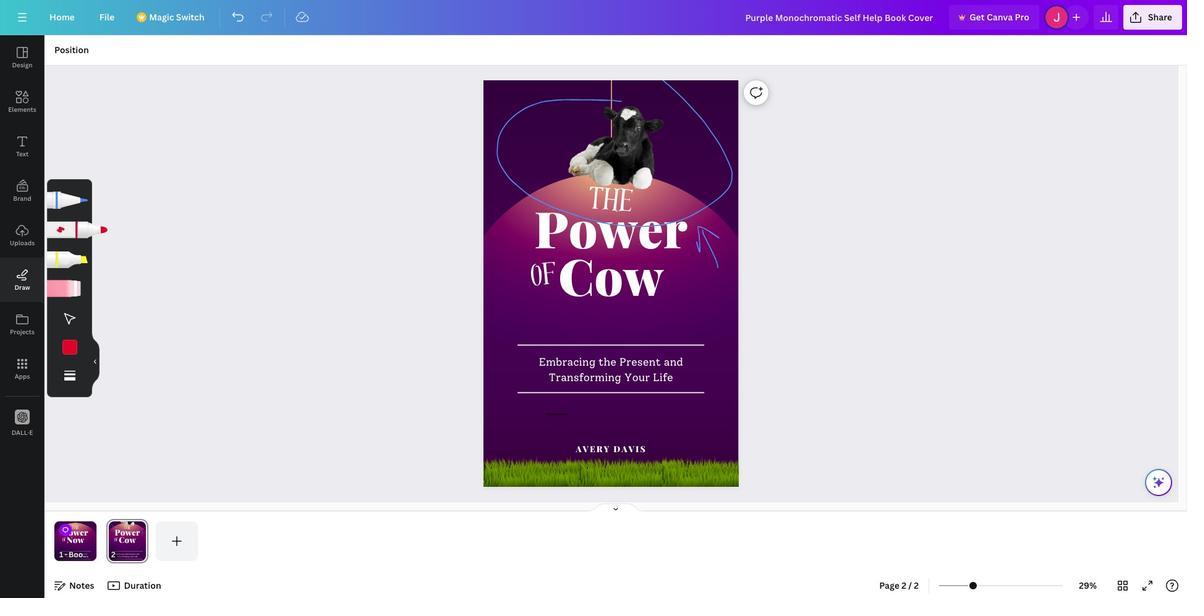 Task type: describe. For each thing, give the bounding box(es) containing it.
notes button
[[49, 576, 99, 596]]

page 2 image
[[106, 522, 148, 562]]

display
[[559, 412, 569, 416]]

share button
[[1124, 5, 1183, 30]]

dall·e
[[12, 428, 33, 437]]

0 horizontal spatial embracing
[[64, 554, 73, 556]]

avery davis
[[576, 444, 647, 455]]

0 horizontal spatial embracing the present and transforming your life
[[64, 554, 87, 558]]

0 horizontal spatial life
[[82, 556, 86, 558]]

/
[[909, 580, 912, 592]]

position button
[[49, 40, 94, 60]]

canva assistant image
[[1152, 476, 1166, 490]]

home link
[[40, 5, 85, 30]]

design button
[[0, 35, 45, 80]]

0 horizontal spatial present
[[77, 554, 84, 556]]

cow
[[559, 242, 664, 309]]

davis
[[614, 444, 647, 455]]

switch
[[176, 11, 205, 23]]

duration
[[124, 580, 161, 592]]

29%
[[1079, 580, 1097, 592]]

notes
[[69, 580, 94, 592]]

home
[[49, 11, 75, 23]]

magic
[[149, 11, 174, 23]]

serif
[[553, 412, 559, 416]]

1 2 from the left
[[902, 580, 907, 592]]

1 horizontal spatial embracing the present and transforming your life
[[539, 356, 684, 384]]

power for now
[[63, 527, 88, 538]]

projects
[[10, 328, 35, 336]]

avery
[[576, 444, 611, 455]]

power cow
[[535, 194, 688, 309]]

apps button
[[0, 347, 45, 392]]

of the
[[62, 524, 79, 545]]

the inside of the
[[71, 524, 79, 533]]

file
[[99, 11, 115, 23]]

#e7191f image
[[62, 340, 77, 355]]

0 vertical spatial transforming
[[549, 371, 622, 384]]



Task type: locate. For each thing, give the bounding box(es) containing it.
power now
[[63, 527, 88, 546]]

Design title text field
[[736, 5, 945, 30]]

0 vertical spatial of
[[529, 251, 560, 305]]

0 vertical spatial present
[[620, 356, 661, 369]]

power
[[535, 194, 688, 261], [63, 527, 88, 538]]

embracing
[[539, 356, 596, 369], [64, 554, 73, 556]]

1 vertical spatial transforming
[[65, 556, 77, 558]]

brand button
[[0, 169, 45, 213]]

1 vertical spatial and
[[84, 554, 87, 556]]

apps
[[15, 372, 30, 381]]

draw button
[[0, 258, 45, 302]]

elements
[[8, 105, 36, 114]]

uploads button
[[0, 213, 45, 258]]

1 horizontal spatial life
[[653, 371, 674, 384]]

position
[[54, 44, 89, 56]]

dall·e button
[[0, 401, 45, 446]]

1 horizontal spatial present
[[620, 356, 661, 369]]

1 horizontal spatial power
[[535, 194, 688, 261]]

1 horizontal spatial your
[[625, 371, 650, 384]]

0 horizontal spatial transforming
[[65, 556, 77, 558]]

transforming
[[549, 371, 622, 384], [65, 556, 77, 558]]

text button
[[0, 124, 45, 169]]

file button
[[90, 5, 124, 30]]

1 vertical spatial life
[[82, 556, 86, 558]]

and
[[664, 356, 684, 369], [84, 554, 87, 556]]

of inside of the
[[62, 536, 67, 545]]

draw
[[14, 283, 30, 292]]

uploads
[[10, 239, 35, 247]]

1 vertical spatial your
[[78, 556, 82, 558]]

1 horizontal spatial transforming
[[549, 371, 622, 384]]

get canva pro
[[970, 11, 1030, 23]]

get
[[970, 11, 985, 23]]

2
[[902, 580, 907, 592], [914, 580, 919, 592]]

text
[[16, 150, 29, 158]]

of
[[529, 251, 560, 305], [62, 536, 67, 545]]

embracing the present and transforming your life
[[539, 356, 684, 384], [64, 554, 87, 558]]

1 vertical spatial power
[[63, 527, 88, 538]]

pro
[[1015, 11, 1030, 23]]

present
[[620, 356, 661, 369], [77, 554, 84, 556]]

29% button
[[1068, 576, 1108, 596]]

hide pages image
[[586, 503, 646, 513]]

side panel tab list
[[0, 35, 45, 446]]

1 vertical spatial embracing the present and transforming your life
[[64, 554, 87, 558]]

canva
[[987, 11, 1013, 23]]

life
[[653, 371, 674, 384], [82, 556, 86, 558]]

0 vertical spatial embracing
[[539, 356, 596, 369]]

0 vertical spatial power
[[535, 194, 688, 261]]

brand
[[13, 194, 31, 203]]

1 vertical spatial of
[[62, 536, 67, 545]]

of for of the
[[62, 536, 67, 545]]

elements button
[[0, 80, 45, 124]]

page
[[880, 580, 900, 592]]

transforming down now
[[65, 556, 77, 558]]

1 vertical spatial embracing
[[64, 554, 73, 556]]

embracing up display
[[539, 356, 596, 369]]

magic switch
[[149, 11, 205, 23]]

Page title text field
[[121, 549, 126, 562]]

1 vertical spatial present
[[77, 554, 84, 556]]

design
[[12, 61, 32, 69]]

1 horizontal spatial 2
[[914, 580, 919, 592]]

2 right /
[[914, 580, 919, 592]]

0 vertical spatial life
[[653, 371, 674, 384]]

magic switch button
[[129, 5, 214, 30]]

of for of
[[529, 251, 560, 305]]

the
[[587, 176, 635, 231], [599, 356, 617, 369], [71, 524, 79, 533], [73, 554, 76, 556]]

2 left /
[[902, 580, 907, 592]]

transforming up display
[[549, 371, 622, 384]]

your
[[625, 371, 650, 384], [78, 556, 82, 558]]

1 horizontal spatial embracing
[[539, 356, 596, 369]]

projects button
[[0, 302, 45, 347]]

now
[[67, 535, 84, 546]]

0 horizontal spatial power
[[63, 527, 88, 538]]

1 horizontal spatial of
[[529, 251, 560, 305]]

1 horizontal spatial and
[[664, 356, 684, 369]]

power for cow
[[535, 194, 688, 261]]

duration button
[[104, 576, 166, 596]]

0 horizontal spatial 2
[[902, 580, 907, 592]]

dm
[[548, 412, 552, 416]]

page 2 / 2
[[880, 580, 919, 592]]

share
[[1148, 11, 1173, 23]]

2 2 from the left
[[914, 580, 919, 592]]

0 vertical spatial your
[[625, 371, 650, 384]]

hide image
[[92, 332, 100, 391]]

0 horizontal spatial your
[[78, 556, 82, 558]]

embracing down now
[[64, 554, 73, 556]]

0 vertical spatial and
[[664, 356, 684, 369]]

page 2 / 2 button
[[875, 576, 924, 596]]

0 vertical spatial embracing the present and transforming your life
[[539, 356, 684, 384]]

get canva pro button
[[949, 5, 1040, 30]]

0 horizontal spatial of
[[62, 536, 67, 545]]

0 horizontal spatial and
[[84, 554, 87, 556]]

dm serif display
[[548, 412, 569, 416]]

main menu bar
[[0, 0, 1187, 35]]



Task type: vqa. For each thing, say whether or not it's contained in the screenshot.
"Group"
no



